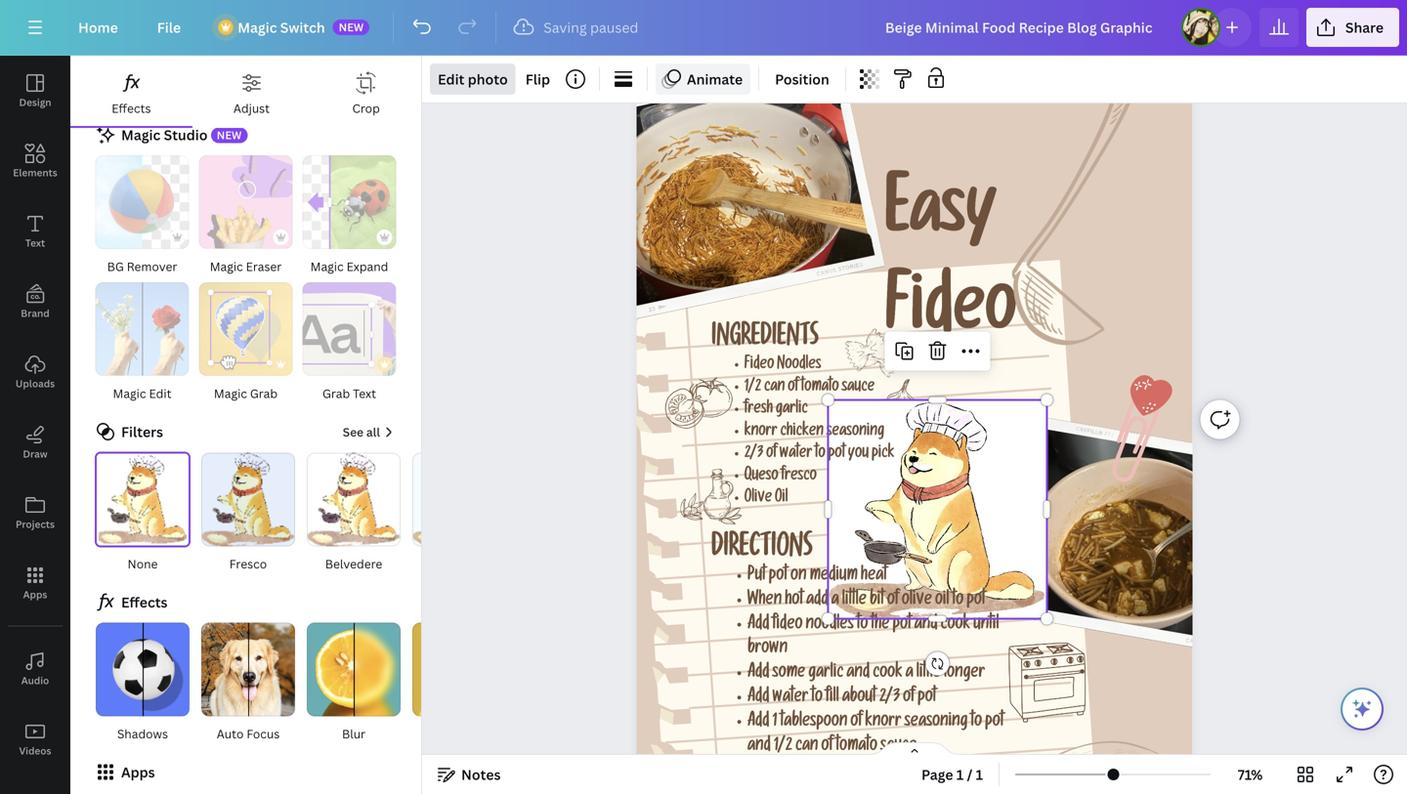 Task type: vqa. For each thing, say whether or not it's contained in the screenshot.
right-click on the text box you want to translate and select
no



Task type: locate. For each thing, give the bounding box(es) containing it.
0 vertical spatial text
[[25, 237, 45, 250]]

magic left studio
[[121, 126, 161, 144]]

edit up filters
[[149, 386, 172, 402]]

1 vertical spatial cook
[[873, 666, 903, 684]]

0 vertical spatial new
[[339, 20, 364, 34]]

0 vertical spatial effects
[[112, 100, 151, 116]]

new inside magic studio new
[[217, 128, 242, 142]]

magic left expand
[[310, 259, 344, 275]]

knorr down 'about'
[[865, 714, 902, 732]]

edit inside 'button'
[[149, 386, 172, 402]]

0 vertical spatial and
[[915, 617, 938, 635]]

1 horizontal spatial 1
[[957, 766, 964, 784]]

1 horizontal spatial fideo
[[885, 281, 1017, 354]]

can up "fresh"
[[764, 380, 785, 397]]

0 horizontal spatial fideo
[[745, 358, 775, 375]]

0 vertical spatial seasoning
[[827, 425, 885, 441]]

can down tablespoon
[[796, 739, 819, 757]]

tomato down noodles
[[801, 380, 839, 397]]

water down some
[[773, 690, 809, 708]]

0 horizontal spatial can
[[764, 380, 785, 397]]

remover
[[127, 259, 177, 275]]

1 horizontal spatial seasoning
[[905, 714, 968, 732]]

magic expand button
[[302, 154, 397, 278]]

71%
[[1238, 766, 1263, 784]]

side panel tab list
[[0, 56, 70, 795]]

bg remover button
[[94, 154, 190, 278]]

brand button
[[0, 267, 70, 337]]

fideo noodles 1/2 can of tomato sauce fresh garlic knorr chicken seasoning 2/3 of water to pot you pick queso fresco olive oil
[[745, 358, 895, 508]]

cook
[[941, 617, 971, 635], [873, 666, 903, 684]]

magic edit
[[113, 386, 172, 402]]

can inside fideo noodles 1/2 can of tomato sauce fresh garlic knorr chicken seasoning 2/3 of water to pot you pick queso fresco olive oil
[[764, 380, 785, 397]]

1 left /
[[957, 766, 964, 784]]

1/2 up "fresh"
[[745, 380, 762, 397]]

0 horizontal spatial little
[[842, 593, 867, 611]]

add
[[748, 617, 770, 635], [748, 666, 770, 684], [748, 690, 770, 708], [748, 714, 770, 732]]

can inside put pot on medium heat when hot add a little bit of olive oil to pot add fideo noodles to the pot and cook until brown add some garlic and cook a little longer add water to fill about 2/3 of pot add 1 tablespoon of knorr seasoning to pot and 1/2 can of tomato sauce
[[796, 739, 819, 757]]

see all button
[[341, 421, 398, 444]]

effects
[[112, 100, 151, 116], [121, 593, 168, 612]]

seasoning inside fideo noodles 1/2 can of tomato sauce fresh garlic knorr chicken seasoning 2/3 of water to pot you pick queso fresco olive oil
[[827, 425, 885, 441]]

and up 'about'
[[847, 666, 870, 684]]

0 horizontal spatial new
[[217, 128, 242, 142]]

of up queso
[[766, 447, 777, 463]]

0 horizontal spatial 2/3
[[745, 447, 764, 463]]

1 vertical spatial 1/2
[[774, 739, 793, 757]]

file button
[[141, 8, 197, 47]]

magic left eraser
[[210, 259, 243, 275]]

put pot on medium heat when hot add a little bit of olive oil to pot add fideo noodles to the pot and cook until brown add some garlic and cook a little longer add water to fill about 2/3 of pot add 1 tablespoon of knorr seasoning to pot and 1/2 can of tomato sauce
[[748, 568, 1004, 757]]

1 horizontal spatial new
[[339, 20, 364, 34]]

grab up the see
[[323, 386, 350, 402]]

0 horizontal spatial 1/2
[[745, 380, 762, 397]]

1/2 down tablespoon
[[774, 739, 793, 757]]

none button
[[94, 452, 192, 575]]

oil
[[935, 593, 950, 611]]

0 horizontal spatial text
[[25, 237, 45, 250]]

olive oil hand drawn image
[[681, 469, 742, 525]]

0 vertical spatial can
[[764, 380, 785, 397]]

knorr inside fideo noodles 1/2 can of tomato sauce fresh garlic knorr chicken seasoning 2/3 of water to pot you pick queso fresco olive oil
[[745, 425, 778, 441]]

focus
[[247, 726, 280, 743]]

2/3 right 'about'
[[879, 690, 900, 708]]

1 left tablespoon
[[773, 714, 778, 732]]

pot up show pages image
[[918, 690, 937, 708]]

0 horizontal spatial and
[[748, 739, 771, 757]]

0 vertical spatial 2/3
[[745, 447, 764, 463]]

1 horizontal spatial 2/3
[[879, 690, 900, 708]]

0 vertical spatial 1/2
[[745, 380, 762, 397]]

grab left grab text
[[250, 386, 278, 402]]

effects up magic studio new
[[112, 100, 151, 116]]

0 vertical spatial little
[[842, 593, 867, 611]]

pot inside fideo noodles 1/2 can of tomato sauce fresh garlic knorr chicken seasoning 2/3 of water to pot you pick queso fresco olive oil
[[828, 447, 846, 463]]

to right oil
[[953, 593, 964, 611]]

heat
[[861, 568, 887, 586]]

magic
[[238, 18, 277, 37], [121, 126, 161, 144], [210, 259, 243, 275], [310, 259, 344, 275], [113, 386, 146, 402], [214, 386, 247, 402]]

0 vertical spatial edit
[[438, 70, 465, 88]]

effects button
[[70, 56, 192, 126]]

apps down the projects
[[23, 588, 47, 602]]

Design title text field
[[870, 8, 1174, 47]]

elements button
[[0, 126, 70, 196]]

2 grab from the left
[[323, 386, 350, 402]]

text up see all
[[353, 386, 376, 402]]

1 horizontal spatial edit
[[438, 70, 465, 88]]

adjust button
[[192, 56, 311, 126]]

none
[[128, 556, 158, 572]]

ingredients
[[712, 327, 819, 354]]

0 vertical spatial water
[[780, 447, 813, 463]]

0 vertical spatial garlic
[[776, 402, 808, 419]]

of right 'about'
[[903, 690, 915, 708]]

1 vertical spatial sauce
[[881, 739, 917, 757]]

pot left gas stove, kitchenware , cooking cartoon doodle. image
[[985, 714, 1004, 732]]

position button
[[767, 64, 837, 95]]

page
[[922, 766, 953, 784]]

new right switch
[[339, 20, 364, 34]]

and down brown
[[748, 739, 771, 757]]

2/3 inside put pot on medium heat when hot add a little bit of olive oil to pot add fideo noodles to the pot and cook until brown add some garlic and cook a little longer add water to fill about 2/3 of pot add 1 tablespoon of knorr seasoning to pot and 1/2 can of tomato sauce
[[879, 690, 900, 708]]

tomato down 'about'
[[836, 739, 878, 757]]

the
[[871, 617, 890, 635]]

effects down none
[[121, 593, 168, 612]]

brown
[[748, 641, 788, 659]]

3 add from the top
[[748, 690, 770, 708]]

put
[[748, 568, 766, 586]]

edit
[[438, 70, 465, 88], [149, 386, 172, 402]]

magic left switch
[[238, 18, 277, 37]]

1 vertical spatial 2/3
[[879, 690, 900, 708]]

apps inside button
[[23, 588, 47, 602]]

new
[[339, 20, 364, 34], [217, 128, 242, 142]]

0 horizontal spatial garlic
[[776, 402, 808, 419]]

a
[[832, 593, 839, 611], [906, 666, 914, 684]]

1 horizontal spatial sauce
[[881, 739, 917, 757]]

1 horizontal spatial knorr
[[865, 714, 902, 732]]

magic inside 'button'
[[113, 386, 146, 402]]

1 vertical spatial little
[[917, 666, 941, 684]]

pick
[[872, 447, 895, 463]]

0 horizontal spatial knorr
[[745, 425, 778, 441]]

1 horizontal spatial apps
[[121, 764, 155, 782]]

magic for magic studio new
[[121, 126, 161, 144]]

can
[[764, 380, 785, 397], [796, 739, 819, 757]]

1 vertical spatial a
[[906, 666, 914, 684]]

magic up filters
[[113, 386, 146, 402]]

edit left photo
[[438, 70, 465, 88]]

draw button
[[0, 408, 70, 478]]

2 vertical spatial and
[[748, 739, 771, 757]]

little left bit
[[842, 593, 867, 611]]

1 vertical spatial can
[[796, 739, 819, 757]]

auto
[[217, 726, 244, 743]]

text up brand button
[[25, 237, 45, 250]]

when
[[748, 593, 782, 611]]

auto focus button
[[199, 622, 297, 745]]

of down tablespoon
[[822, 739, 833, 757]]

0 vertical spatial tomato
[[801, 380, 839, 397]]

of down 'about'
[[851, 714, 862, 732]]

new down 'adjust'
[[217, 128, 242, 142]]

cook up 'about'
[[873, 666, 903, 684]]

bit
[[870, 593, 884, 611]]

canva assistant image
[[1351, 698, 1374, 721]]

magic studio new
[[121, 126, 242, 144]]

laddle icon image
[[948, 48, 1254, 369]]

garlic inside put pot on medium heat when hot add a little bit of olive oil to pot add fideo noodles to the pot and cook until brown add some garlic and cook a little longer add water to fill about 2/3 of pot add 1 tablespoon of knorr seasoning to pot and 1/2 can of tomato sauce
[[809, 666, 844, 684]]

water inside put pot on medium heat when hot add a little bit of olive oil to pot add fideo noodles to the pot and cook until brown add some garlic and cook a little longer add water to fill about 2/3 of pot add 1 tablespoon of knorr seasoning to pot and 1/2 can of tomato sauce
[[773, 690, 809, 708]]

magic inside main menu bar
[[238, 18, 277, 37]]

sauce inside fideo noodles 1/2 can of tomato sauce fresh garlic knorr chicken seasoning 2/3 of water to pot you pick queso fresco olive oil
[[842, 380, 875, 397]]

1/2 inside fideo noodles 1/2 can of tomato sauce fresh garlic knorr chicken seasoning 2/3 of water to pot you pick queso fresco olive oil
[[745, 380, 762, 397]]

show pages image
[[868, 742, 962, 757]]

1 horizontal spatial 1/2
[[774, 739, 793, 757]]

projects button
[[0, 478, 70, 548]]

1 horizontal spatial and
[[847, 666, 870, 684]]

projects
[[16, 518, 55, 531]]

1 vertical spatial garlic
[[809, 666, 844, 684]]

belvedere button
[[305, 452, 403, 575]]

garlic up fill at the bottom
[[809, 666, 844, 684]]

1 vertical spatial knorr
[[865, 714, 902, 732]]

1 horizontal spatial grab
[[323, 386, 350, 402]]

knorr
[[745, 425, 778, 441], [865, 714, 902, 732]]

1 horizontal spatial little
[[917, 666, 941, 684]]

0 vertical spatial apps
[[23, 588, 47, 602]]

all
[[366, 424, 380, 441]]

0 horizontal spatial sauce
[[842, 380, 875, 397]]

1 vertical spatial edit
[[149, 386, 172, 402]]

and
[[915, 617, 938, 635], [847, 666, 870, 684], [748, 739, 771, 757]]

0 horizontal spatial a
[[832, 593, 839, 611]]

a left longer
[[906, 666, 914, 684]]

2/3
[[745, 447, 764, 463], [879, 690, 900, 708]]

0 vertical spatial knorr
[[745, 425, 778, 441]]

draw
[[23, 448, 47, 461]]

1 vertical spatial tomato
[[836, 739, 878, 757]]

olive
[[902, 593, 932, 611]]

1 horizontal spatial garlic
[[809, 666, 844, 684]]

cook down oil
[[941, 617, 971, 635]]

0 vertical spatial sauce
[[842, 380, 875, 397]]

0 vertical spatial cook
[[941, 617, 971, 635]]

to down longer
[[971, 714, 982, 732]]

0 horizontal spatial 1
[[773, 714, 778, 732]]

0 horizontal spatial seasoning
[[827, 425, 885, 441]]

gas stove, kitchenware , cooking cartoon doodle. image
[[1008, 642, 1086, 723]]

1 horizontal spatial a
[[906, 666, 914, 684]]

grab inside button
[[323, 386, 350, 402]]

fideo inside fideo noodles 1/2 can of tomato sauce fresh garlic knorr chicken seasoning 2/3 of water to pot you pick queso fresco olive oil
[[745, 358, 775, 375]]

until
[[974, 617, 999, 635]]

1 vertical spatial seasoning
[[905, 714, 968, 732]]

seasoning up show pages image
[[905, 714, 968, 732]]

saving paused status
[[505, 16, 648, 39]]

0 horizontal spatial edit
[[149, 386, 172, 402]]

1 horizontal spatial cook
[[941, 617, 971, 635]]

1 vertical spatial and
[[847, 666, 870, 684]]

uploads
[[15, 377, 55, 390]]

fideo for fideo noodles 1/2 can of tomato sauce fresh garlic knorr chicken seasoning 2/3 of water to pot you pick queso fresco olive oil
[[745, 358, 775, 375]]

medium
[[810, 568, 858, 586]]

and down the "olive"
[[915, 617, 938, 635]]

to down chicken
[[815, 447, 826, 463]]

magic grab button
[[198, 281, 294, 405]]

easy
[[885, 184, 997, 257]]

2/3 up queso
[[745, 447, 764, 463]]

of down noodles
[[788, 380, 799, 397]]

1 vertical spatial effects
[[121, 593, 168, 612]]

little left longer
[[917, 666, 941, 684]]

1 vertical spatial text
[[353, 386, 376, 402]]

fresco
[[229, 556, 267, 572]]

magic for magic edit
[[113, 386, 146, 402]]

1 add from the top
[[748, 617, 770, 635]]

0 horizontal spatial grab
[[250, 386, 278, 402]]

magic for magic grab
[[214, 386, 247, 402]]

a right add
[[832, 593, 839, 611]]

1 grab from the left
[[250, 386, 278, 402]]

effects inside button
[[112, 100, 151, 116]]

bg
[[107, 259, 124, 275]]

seasoning up you
[[827, 425, 885, 441]]

apps down shadows
[[121, 764, 155, 782]]

0 horizontal spatial apps
[[23, 588, 47, 602]]

garlic up chicken
[[776, 402, 808, 419]]

magic expand
[[310, 259, 388, 275]]

water up fresco
[[780, 447, 813, 463]]

1 right /
[[976, 766, 983, 784]]

text
[[25, 237, 45, 250], [353, 386, 376, 402]]

1 horizontal spatial can
[[796, 739, 819, 757]]

1 vertical spatial water
[[773, 690, 809, 708]]

1 vertical spatial new
[[217, 128, 242, 142]]

main menu bar
[[0, 0, 1407, 56]]

knorr down "fresh"
[[745, 425, 778, 441]]

share
[[1346, 18, 1384, 37]]

0 vertical spatial fideo
[[885, 281, 1017, 354]]

1 horizontal spatial text
[[353, 386, 376, 402]]

water
[[780, 447, 813, 463], [773, 690, 809, 708]]

magic right the magic edit
[[214, 386, 247, 402]]

1 vertical spatial fideo
[[745, 358, 775, 375]]

add
[[806, 593, 829, 611]]

grab inside button
[[250, 386, 278, 402]]

photo
[[468, 70, 508, 88]]

pot left you
[[828, 447, 846, 463]]

to inside fideo noodles 1/2 can of tomato sauce fresh garlic knorr chicken seasoning 2/3 of water to pot you pick queso fresco olive oil
[[815, 447, 826, 463]]



Task type: describe. For each thing, give the bounding box(es) containing it.
text inside "grab text" button
[[353, 386, 376, 402]]

studio
[[164, 126, 208, 144]]

noodles
[[777, 358, 822, 375]]

videos button
[[0, 705, 70, 775]]

text inside text button
[[25, 237, 45, 250]]

fresco
[[781, 469, 817, 486]]

magic for magic expand
[[310, 259, 344, 275]]

animate
[[687, 70, 743, 88]]

2 add from the top
[[748, 666, 770, 684]]

paused
[[590, 18, 639, 37]]

see
[[343, 424, 364, 441]]

4 add from the top
[[748, 714, 770, 732]]

brand
[[21, 307, 50, 320]]

belvedere
[[325, 556, 382, 572]]

auto focus
[[217, 726, 280, 743]]

magic grab
[[214, 386, 278, 402]]

position
[[775, 70, 830, 88]]

71% button
[[1219, 759, 1282, 791]]

on
[[791, 568, 807, 586]]

sauce inside put pot on medium heat when hot add a little bit of olive oil to pot add fideo noodles to the pot and cook until brown add some garlic and cook a little longer add water to fill about 2/3 of pot add 1 tablespoon of knorr seasoning to pot and 1/2 can of tomato sauce
[[881, 739, 917, 757]]

fideo for fideo
[[885, 281, 1017, 354]]

1/2 inside put pot on medium heat when hot add a little bit of olive oil to pot add fideo noodles to the pot and cook until brown add some garlic and cook a little longer add water to fill about 2/3 of pot add 1 tablespoon of knorr seasoning to pot and 1/2 can of tomato sauce
[[774, 739, 793, 757]]

animate button
[[656, 64, 751, 95]]

notes
[[461, 766, 501, 784]]

edit photo
[[438, 70, 508, 88]]

uploads button
[[0, 337, 70, 408]]

notes button
[[430, 759, 509, 791]]

share button
[[1307, 8, 1400, 47]]

edit inside dropdown button
[[438, 70, 465, 88]]

magic edit button
[[94, 281, 190, 405]]

water inside fideo noodles 1/2 can of tomato sauce fresh garlic knorr chicken seasoning 2/3 of water to pot you pick queso fresco olive oil
[[780, 447, 813, 463]]

/
[[967, 766, 973, 784]]

0 vertical spatial a
[[832, 593, 839, 611]]

to left the
[[857, 617, 868, 635]]

grab text button
[[302, 281, 397, 405]]

you
[[848, 447, 869, 463]]

home link
[[63, 8, 134, 47]]

audio
[[21, 674, 49, 688]]

magic for magic eraser
[[210, 259, 243, 275]]

magic for magic switch
[[238, 18, 277, 37]]

chicken
[[780, 425, 824, 441]]

of right bit
[[887, 593, 899, 611]]

eraser
[[246, 259, 282, 275]]

about
[[842, 690, 876, 708]]

pot up until
[[967, 593, 986, 611]]

knorr inside put pot on medium heat when hot add a little bit of olive oil to pot add fideo noodles to the pot and cook until brown add some garlic and cook a little longer add water to fill about 2/3 of pot add 1 tablespoon of knorr seasoning to pot and 1/2 can of tomato sauce
[[865, 714, 902, 732]]

flip
[[526, 70, 550, 88]]

2 horizontal spatial and
[[915, 617, 938, 635]]

text button
[[0, 196, 70, 267]]

saving
[[544, 18, 587, 37]]

design
[[19, 96, 51, 109]]

olive
[[745, 491, 772, 508]]

apps button
[[0, 548, 70, 619]]

blur button
[[305, 622, 403, 745]]

farfalle pasta illustration image
[[846, 329, 900, 377]]

shadows button
[[94, 622, 192, 745]]

audio button
[[0, 634, 70, 705]]

1 vertical spatial apps
[[121, 764, 155, 782]]

magic switch
[[238, 18, 325, 37]]

blur
[[342, 726, 366, 743]]

magic eraser
[[210, 259, 282, 275]]

seasoning inside put pot on medium heat when hot add a little bit of olive oil to pot add fideo noodles to the pot and cook until brown add some garlic and cook a little longer add water to fill about 2/3 of pot add 1 tablespoon of knorr seasoning to pot and 1/2 can of tomato sauce
[[905, 714, 968, 732]]

fideo
[[773, 617, 803, 635]]

bg remover
[[107, 259, 177, 275]]

fresco button
[[199, 452, 297, 575]]

pot right the
[[893, 617, 912, 635]]

hot
[[785, 593, 804, 611]]

2/3 inside fideo noodles 1/2 can of tomato sauce fresh garlic knorr chicken seasoning 2/3 of water to pot you pick queso fresco olive oil
[[745, 447, 764, 463]]

switch
[[280, 18, 325, 37]]

shadows
[[117, 726, 168, 743]]

new inside main menu bar
[[339, 20, 364, 34]]

videos
[[19, 745, 51, 758]]

magic eraser button
[[198, 154, 294, 278]]

elements
[[13, 166, 57, 179]]

home
[[78, 18, 118, 37]]

noodles
[[806, 617, 854, 635]]

tomato inside fideo noodles 1/2 can of tomato sauce fresh garlic knorr chicken seasoning 2/3 of water to pot you pick queso fresco olive oil
[[801, 380, 839, 397]]

directions
[[712, 537, 813, 566]]

longer
[[944, 666, 985, 684]]

queso
[[745, 469, 779, 486]]

1 inside put pot on medium heat when hot add a little bit of olive oil to pot add fideo noodles to the pot and cook until brown add some garlic and cook a little longer add water to fill about 2/3 of pot add 1 tablespoon of knorr seasoning to pot and 1/2 can of tomato sauce
[[773, 714, 778, 732]]

garlic inside fideo noodles 1/2 can of tomato sauce fresh garlic knorr chicken seasoning 2/3 of water to pot you pick queso fresco olive oil
[[776, 402, 808, 419]]

design button
[[0, 56, 70, 126]]

see all
[[343, 424, 380, 441]]

flip button
[[518, 64, 558, 95]]

saving paused
[[544, 18, 639, 37]]

tablespoon
[[781, 714, 848, 732]]

pot left on
[[769, 568, 788, 586]]

0 horizontal spatial cook
[[873, 666, 903, 684]]

crop
[[352, 100, 380, 116]]

expand
[[347, 259, 388, 275]]

fill
[[826, 690, 839, 708]]

tomato inside put pot on medium heat when hot add a little bit of olive oil to pot add fideo noodles to the pot and cook until brown add some garlic and cook a little longer add water to fill about 2/3 of pot add 1 tablespoon of knorr seasoning to pot and 1/2 can of tomato sauce
[[836, 739, 878, 757]]

filters
[[121, 423, 163, 441]]

edit photo button
[[430, 64, 516, 95]]

page 1 / 1
[[922, 766, 983, 784]]

fresh
[[745, 402, 773, 419]]

2 horizontal spatial 1
[[976, 766, 983, 784]]

to left fill at the bottom
[[812, 690, 823, 708]]



